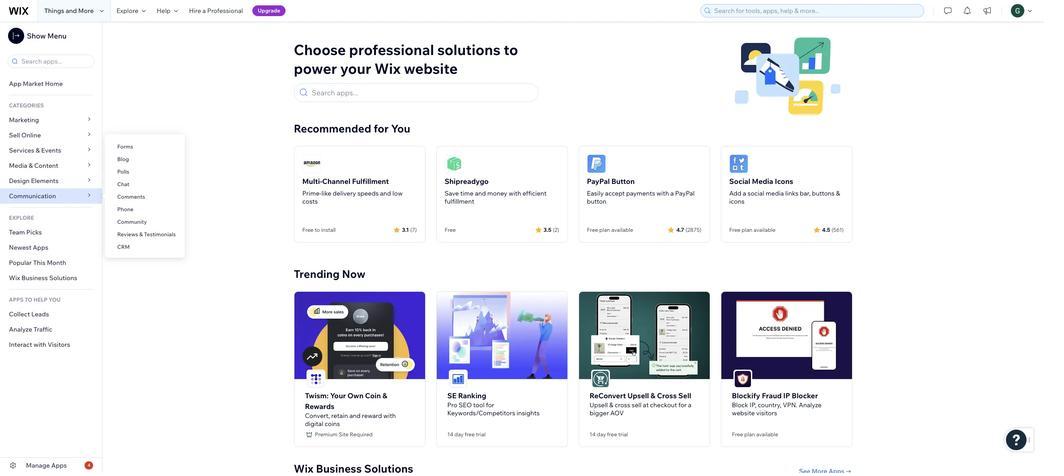 Task type: vqa. For each thing, say whether or not it's contained in the screenshot.


Task type: describe. For each thing, give the bounding box(es) containing it.
twism: your own coin & rewards poster image
[[294, 292, 425, 379]]

time
[[460, 189, 474, 197]]

social media icons logo image
[[730, 154, 748, 173]]

media inside social media icons add a social media links bar, buttons & icons
[[752, 177, 774, 186]]

media & content link
[[0, 158, 102, 173]]

ranking
[[458, 391, 487, 400]]

with inside shipreadygo save time and money with efficient fulfillment
[[509, 189, 521, 197]]

(7)
[[410, 226, 417, 233]]

free plan available for easily
[[587, 227, 633, 233]]

fulfillment
[[445, 197, 474, 206]]

available down visitors
[[757, 431, 779, 438]]

app market home link
[[0, 76, 102, 91]]

newest apps link
[[0, 240, 102, 255]]

trial for ranking
[[476, 431, 486, 438]]

reviews
[[117, 231, 138, 238]]

forms
[[117, 143, 133, 150]]

4.7
[[677, 226, 685, 233]]

icons
[[775, 177, 794, 186]]

reconvert upsell & cross sell icon image
[[592, 371, 609, 388]]

elements
[[31, 177, 59, 185]]

visitors
[[48, 341, 70, 349]]

your
[[330, 391, 346, 400]]

delivery
[[333, 189, 356, 197]]

Search for tools, apps, help & more... field
[[712, 4, 921, 17]]

popular
[[9, 259, 32, 267]]

your
[[340, 60, 371, 77]]

channel
[[322, 177, 351, 186]]

to inside choose professional solutions to power your wix website
[[504, 41, 518, 59]]

day for reconvert
[[597, 431, 606, 438]]

4.7 (2875)
[[677, 226, 702, 233]]

communication
[[9, 192, 57, 200]]

ip
[[784, 391, 791, 400]]

community link
[[105, 214, 185, 230]]

analyze traffic
[[9, 325, 52, 334]]

free for reconvert
[[607, 431, 617, 438]]

plan down ip,
[[745, 431, 755, 438]]

retain
[[331, 412, 348, 420]]

a inside reconvert upsell & cross sell upsell & cross sell at checkout for a bigger aov
[[688, 401, 692, 409]]

team picks
[[9, 228, 42, 236]]

& inside "link"
[[29, 162, 33, 170]]

for inside reconvert upsell & cross sell upsell & cross sell at checkout for a bigger aov
[[679, 401, 687, 409]]

wix inside wix business solutions link
[[9, 274, 20, 282]]

analyze traffic link
[[0, 322, 102, 337]]

testimonials
[[144, 231, 176, 238]]

with inside twism: your own coin & rewards convert, retain and reward with digital coins
[[384, 412, 396, 420]]

buttons
[[812, 189, 835, 197]]

show menu
[[27, 31, 67, 40]]

pro
[[447, 401, 458, 409]]

more
[[78, 7, 94, 15]]

4.5
[[822, 226, 831, 233]]

available for icons
[[754, 227, 776, 233]]

design elements
[[9, 177, 59, 185]]

at
[[643, 401, 649, 409]]

month
[[47, 259, 66, 267]]

for inside se ranking pro seo tool for keywords/competitors insights
[[486, 401, 494, 409]]

coin
[[365, 391, 381, 400]]

reconvert upsell & cross sell upsell & cross sell at checkout for a bigger aov
[[590, 391, 692, 417]]

you
[[391, 122, 411, 135]]

3.5 (2)
[[544, 226, 559, 233]]

and left more
[[66, 7, 77, 15]]

power
[[294, 60, 337, 77]]

sell online link
[[0, 128, 102, 143]]

own
[[348, 391, 364, 400]]

ip,
[[750, 401, 757, 409]]

free to install
[[302, 227, 336, 233]]

coins
[[325, 420, 340, 428]]

available for easily
[[612, 227, 633, 233]]

se
[[447, 391, 457, 400]]

& left cross
[[651, 391, 656, 400]]

choose professional solutions to power your wix website
[[294, 41, 518, 77]]

1 horizontal spatial paypal
[[676, 189, 695, 197]]

trending
[[294, 267, 340, 281]]

visitors
[[757, 409, 778, 417]]

website inside choose professional solutions to power your wix website
[[404, 60, 458, 77]]

you
[[49, 296, 61, 303]]

leads
[[31, 310, 49, 318]]

apps
[[9, 296, 24, 303]]

low
[[393, 189, 403, 197]]

shipreadygo
[[445, 177, 489, 186]]

save
[[445, 189, 459, 197]]

interact with visitors link
[[0, 337, 102, 352]]

wix business solutions link
[[0, 270, 102, 286]]

design elements link
[[0, 173, 102, 188]]

wix business solutions
[[9, 274, 77, 282]]

multi-channel fulfillment logo image
[[302, 154, 321, 173]]

comments
[[117, 193, 145, 200]]

popular this month
[[9, 259, 66, 267]]

free for social media icons
[[730, 227, 741, 233]]

this
[[33, 259, 45, 267]]

polls
[[117, 168, 129, 175]]

se ranking icon image
[[450, 371, 467, 388]]

free for multi-channel fulfillment
[[302, 227, 314, 233]]

& down reconvert
[[610, 401, 614, 409]]

phone link
[[105, 202, 185, 217]]

upgrade
[[258, 7, 280, 14]]

icons
[[730, 197, 745, 206]]

social
[[748, 189, 765, 197]]

costs
[[302, 197, 318, 206]]

manage
[[26, 462, 50, 470]]

blockify fraud ip blocker poster image
[[722, 292, 852, 379]]

1 vertical spatial upsell
[[590, 401, 608, 409]]

show
[[27, 31, 46, 40]]

team
[[9, 228, 25, 236]]

free plan available for icons
[[730, 227, 776, 233]]

analyze inside "sidebar" element
[[9, 325, 32, 334]]

recommended for you
[[294, 122, 411, 135]]

services
[[9, 146, 34, 154]]

4
[[87, 462, 90, 468]]

aov
[[611, 409, 624, 417]]

website inside blockify fraud ip blocker block ip, country, vpn. analyze website visitors
[[732, 409, 755, 417]]



Task type: locate. For each thing, give the bounding box(es) containing it.
14 down pro
[[447, 431, 454, 438]]

14 for reconvert
[[590, 431, 596, 438]]

a right hire in the left top of the page
[[203, 7, 206, 15]]

paypal up 4.7 (2875)
[[676, 189, 695, 197]]

plan down icons on the right top
[[742, 227, 753, 233]]

1 vertical spatial website
[[732, 409, 755, 417]]

newest
[[9, 244, 31, 252]]

1 vertical spatial media
[[752, 177, 774, 186]]

1 horizontal spatial website
[[732, 409, 755, 417]]

reconvert
[[590, 391, 626, 400]]

free left the "install"
[[302, 227, 314, 233]]

a
[[203, 7, 206, 15], [671, 189, 674, 197], [743, 189, 747, 197], [688, 401, 692, 409]]

free plan available down visitors
[[732, 431, 779, 438]]

(561)
[[832, 226, 844, 233]]

premium
[[315, 431, 338, 438]]

1 horizontal spatial free
[[607, 431, 617, 438]]

and inside multi-channel fulfillment prime-like delivery speeds and low costs
[[380, 189, 391, 197]]

upsell down reconvert
[[590, 401, 608, 409]]

and inside shipreadygo save time and money with efficient fulfillment
[[475, 189, 486, 197]]

1 vertical spatial paypal
[[676, 189, 695, 197]]

paypal up easily
[[587, 177, 610, 186]]

free down the block
[[732, 431, 743, 438]]

events
[[41, 146, 61, 154]]

trial for upsell
[[619, 431, 628, 438]]

day down bigger on the right of page
[[597, 431, 606, 438]]

apps for newest apps
[[33, 244, 48, 252]]

1 horizontal spatial apps
[[51, 462, 67, 470]]

free for se
[[465, 431, 475, 438]]

wix inside choose professional solutions to power your wix website
[[375, 60, 401, 77]]

required
[[350, 431, 373, 438]]

collect
[[9, 310, 30, 318]]

& inside twism: your own coin & rewards convert, retain and reward with digital coins
[[383, 391, 387, 400]]

rewards
[[305, 402, 335, 411]]

1 horizontal spatial day
[[597, 431, 606, 438]]

0 horizontal spatial upsell
[[590, 401, 608, 409]]

with right reward
[[384, 412, 396, 420]]

with inside "sidebar" element
[[34, 341, 46, 349]]

trial down aov
[[619, 431, 628, 438]]

1 horizontal spatial wix
[[375, 60, 401, 77]]

14 day free trial down aov
[[590, 431, 628, 438]]

14 down bigger on the right of page
[[590, 431, 596, 438]]

se ranking pro seo tool for keywords/competitors insights
[[447, 391, 540, 417]]

search apps... field inside "sidebar" element
[[19, 55, 91, 68]]

1 vertical spatial sell
[[679, 391, 692, 400]]

3.1 (7)
[[402, 226, 417, 233]]

market
[[23, 80, 44, 88]]

manage apps
[[26, 462, 67, 470]]

free down fulfillment
[[445, 227, 456, 233]]

bar,
[[800, 189, 811, 197]]

free plan available down icons on the right top
[[730, 227, 776, 233]]

0 vertical spatial search apps... field
[[19, 55, 91, 68]]

a right add
[[743, 189, 747, 197]]

with down traffic
[[34, 341, 46, 349]]

media inside "link"
[[9, 162, 27, 170]]

day down seo on the bottom
[[455, 431, 464, 438]]

0 horizontal spatial website
[[404, 60, 458, 77]]

social
[[730, 177, 751, 186]]

& right coin
[[383, 391, 387, 400]]

blockify fraud ip blocker block ip, country, vpn. analyze website visitors
[[732, 391, 822, 417]]

2 free from the left
[[607, 431, 617, 438]]

(2)
[[553, 226, 559, 233]]

fraud
[[762, 391, 782, 400]]

and inside twism: your own coin & rewards convert, retain and reward with digital coins
[[350, 412, 361, 420]]

apps right manage
[[51, 462, 67, 470]]

free plan available down button
[[587, 227, 633, 233]]

plan
[[600, 227, 610, 233], [742, 227, 753, 233], [745, 431, 755, 438]]

to left the "install"
[[315, 227, 320, 233]]

1 horizontal spatial analyze
[[799, 401, 822, 409]]

0 horizontal spatial analyze
[[9, 325, 32, 334]]

payments
[[626, 189, 655, 197]]

interact with visitors
[[9, 341, 70, 349]]

sell inside "link"
[[9, 131, 20, 139]]

things
[[44, 7, 64, 15]]

home
[[45, 80, 63, 88]]

analyze up interact at left bottom
[[9, 325, 32, 334]]

with inside paypal button easily accept payments with a paypal button
[[657, 189, 669, 197]]

1 horizontal spatial media
[[752, 177, 774, 186]]

day
[[455, 431, 464, 438], [597, 431, 606, 438]]

sell right cross
[[679, 391, 692, 400]]

sidebar element
[[0, 21, 103, 473]]

available down accept
[[612, 227, 633, 233]]

with right payments
[[657, 189, 669, 197]]

14 for se
[[447, 431, 454, 438]]

& inside social media icons add a social media links bar, buttons & icons
[[836, 189, 840, 197]]

0 horizontal spatial paypal
[[587, 177, 610, 186]]

efficient
[[523, 189, 547, 197]]

2 trial from the left
[[619, 431, 628, 438]]

design
[[9, 177, 30, 185]]

insights
[[517, 409, 540, 417]]

1 vertical spatial apps
[[51, 462, 67, 470]]

shipreadygo save time and money with efficient fulfillment
[[445, 177, 547, 206]]

to right solutions
[[504, 41, 518, 59]]

website down blockify
[[732, 409, 755, 417]]

14 day free trial down keywords/competitors
[[447, 431, 486, 438]]

0 horizontal spatial free
[[465, 431, 475, 438]]

0 horizontal spatial apps
[[33, 244, 48, 252]]

links
[[786, 189, 799, 197]]

3.5
[[544, 226, 552, 233]]

blocker
[[792, 391, 818, 400]]

for right tool
[[486, 401, 494, 409]]

0 vertical spatial sell
[[9, 131, 20, 139]]

0 vertical spatial website
[[404, 60, 458, 77]]

help button
[[151, 0, 184, 21]]

1 14 day free trial from the left
[[447, 431, 486, 438]]

free down icons on the right top
[[730, 227, 741, 233]]

for right checkout
[[679, 401, 687, 409]]

professional
[[349, 41, 434, 59]]

2 14 from the left
[[590, 431, 596, 438]]

media up social
[[752, 177, 774, 186]]

1 horizontal spatial upsell
[[628, 391, 649, 400]]

1 horizontal spatial 14
[[590, 431, 596, 438]]

0 horizontal spatial for
[[374, 122, 389, 135]]

wix down popular
[[9, 274, 20, 282]]

plan for easily
[[600, 227, 610, 233]]

for left you
[[374, 122, 389, 135]]

hire a professional
[[189, 7, 243, 15]]

1 horizontal spatial trial
[[619, 431, 628, 438]]

install
[[321, 227, 336, 233]]

1 day from the left
[[455, 431, 464, 438]]

like
[[322, 189, 332, 197]]

traffic
[[34, 325, 52, 334]]

1 horizontal spatial to
[[504, 41, 518, 59]]

1 horizontal spatial sell
[[679, 391, 692, 400]]

now
[[342, 267, 366, 281]]

chat
[[117, 181, 129, 188]]

money
[[488, 189, 508, 197]]

& right buttons
[[836, 189, 840, 197]]

shipreadygo logo image
[[445, 154, 464, 173]]

and right retain
[[350, 412, 361, 420]]

0 vertical spatial analyze
[[9, 325, 32, 334]]

premium site required
[[315, 431, 373, 438]]

trial down keywords/competitors
[[476, 431, 486, 438]]

blockify fraud ip blocker icon image
[[734, 371, 751, 388]]

paypal button easily accept payments with a paypal button
[[587, 177, 695, 206]]

0 horizontal spatial wix
[[9, 274, 20, 282]]

1 14 from the left
[[447, 431, 454, 438]]

convert,
[[305, 412, 330, 420]]

cross
[[657, 391, 677, 400]]

country,
[[758, 401, 782, 409]]

explore
[[117, 7, 138, 15]]

easily
[[587, 189, 604, 197]]

0 vertical spatial wix
[[375, 60, 401, 77]]

hire a professional link
[[184, 0, 248, 21]]

apps up this
[[33, 244, 48, 252]]

to
[[504, 41, 518, 59], [315, 227, 320, 233]]

trial
[[476, 431, 486, 438], [619, 431, 628, 438]]

and left low
[[380, 189, 391, 197]]

& left events
[[36, 146, 40, 154]]

0 horizontal spatial to
[[315, 227, 320, 233]]

& left content
[[29, 162, 33, 170]]

1 vertical spatial search apps... field
[[309, 84, 534, 102]]

day for se
[[455, 431, 464, 438]]

&
[[36, 146, 40, 154], [29, 162, 33, 170], [836, 189, 840, 197], [139, 231, 143, 238], [383, 391, 387, 400], [651, 391, 656, 400], [610, 401, 614, 409]]

apps for manage apps
[[51, 462, 67, 470]]

free down aov
[[607, 431, 617, 438]]

se ranking poster image
[[437, 292, 567, 379]]

apps
[[33, 244, 48, 252], [51, 462, 67, 470]]

media
[[766, 189, 784, 197]]

phone
[[117, 206, 134, 213]]

1 trial from the left
[[476, 431, 486, 438]]

sell inside reconvert upsell & cross sell upsell & cross sell at checkout for a bigger aov
[[679, 391, 692, 400]]

services & events link
[[0, 143, 102, 158]]

website down solutions
[[404, 60, 458, 77]]

explore
[[9, 214, 34, 221]]

with right the money
[[509, 189, 521, 197]]

search apps... field up the home
[[19, 55, 91, 68]]

plan down button
[[600, 227, 610, 233]]

team picks link
[[0, 225, 102, 240]]

2 14 day free trial from the left
[[590, 431, 628, 438]]

blog link
[[105, 152, 185, 167]]

free down button
[[587, 227, 598, 233]]

blockify
[[732, 391, 761, 400]]

0 horizontal spatial media
[[9, 162, 27, 170]]

multi-
[[302, 177, 322, 186]]

0 horizontal spatial day
[[455, 431, 464, 438]]

newest apps
[[9, 244, 48, 252]]

a inside social media icons add a social media links bar, buttons & icons
[[743, 189, 747, 197]]

1 vertical spatial wix
[[9, 274, 20, 282]]

0 horizontal spatial 14
[[447, 431, 454, 438]]

free down keywords/competitors
[[465, 431, 475, 438]]

reviews & testimonials
[[117, 231, 176, 238]]

block
[[732, 401, 749, 409]]

1 free from the left
[[465, 431, 475, 438]]

Search apps... field
[[19, 55, 91, 68], [309, 84, 534, 102]]

analyze inside blockify fraud ip blocker block ip, country, vpn. analyze website visitors
[[799, 401, 822, 409]]

14 day free trial for reconvert
[[590, 431, 628, 438]]

prime-
[[302, 189, 322, 197]]

free for paypal button
[[587, 227, 598, 233]]

site
[[339, 431, 349, 438]]

communication link
[[0, 188, 102, 204]]

1 horizontal spatial for
[[486, 401, 494, 409]]

2 horizontal spatial for
[[679, 401, 687, 409]]

1 vertical spatial analyze
[[799, 401, 822, 409]]

collect leads link
[[0, 307, 102, 322]]

0 horizontal spatial trial
[[476, 431, 486, 438]]

1 vertical spatial to
[[315, 227, 320, 233]]

forms link
[[105, 139, 185, 154]]

0 horizontal spatial sell
[[9, 131, 20, 139]]

plan for icons
[[742, 227, 753, 233]]

free plan available
[[587, 227, 633, 233], [730, 227, 776, 233], [732, 431, 779, 438]]

chat link
[[105, 177, 185, 192]]

sell left online
[[9, 131, 20, 139]]

2 day from the left
[[597, 431, 606, 438]]

0 horizontal spatial search apps... field
[[19, 55, 91, 68]]

0 vertical spatial media
[[9, 162, 27, 170]]

reconvert upsell & cross sell poster image
[[579, 292, 710, 379]]

& down community link
[[139, 231, 143, 238]]

analyze down blocker
[[799, 401, 822, 409]]

a inside paypal button easily accept payments with a paypal button
[[671, 189, 674, 197]]

1 horizontal spatial search apps... field
[[309, 84, 534, 102]]

twism: your own coin & rewards icon image
[[307, 371, 324, 388]]

accept
[[605, 189, 625, 197]]

paypal button logo image
[[587, 154, 606, 173]]

media up design
[[9, 162, 27, 170]]

0 vertical spatial to
[[504, 41, 518, 59]]

14 day free trial for se
[[447, 431, 486, 438]]

0 vertical spatial paypal
[[587, 177, 610, 186]]

a right checkout
[[688, 401, 692, 409]]

1 horizontal spatial 14 day free trial
[[590, 431, 628, 438]]

upsell up the sell
[[628, 391, 649, 400]]

and right 'time' at the left top
[[475, 189, 486, 197]]

0 vertical spatial upsell
[[628, 391, 649, 400]]

4.5 (561)
[[822, 226, 844, 233]]

available down social
[[754, 227, 776, 233]]

apps to help you
[[9, 296, 61, 303]]

wix down professional
[[375, 60, 401, 77]]

0 vertical spatial apps
[[33, 244, 48, 252]]

bigger
[[590, 409, 609, 417]]

a right payments
[[671, 189, 674, 197]]

crm link
[[105, 240, 185, 255]]

marketing
[[9, 116, 39, 124]]

search apps... field down choose professional solutions to power your wix website
[[309, 84, 534, 102]]

show menu button
[[8, 28, 67, 44]]

0 horizontal spatial 14 day free trial
[[447, 431, 486, 438]]



